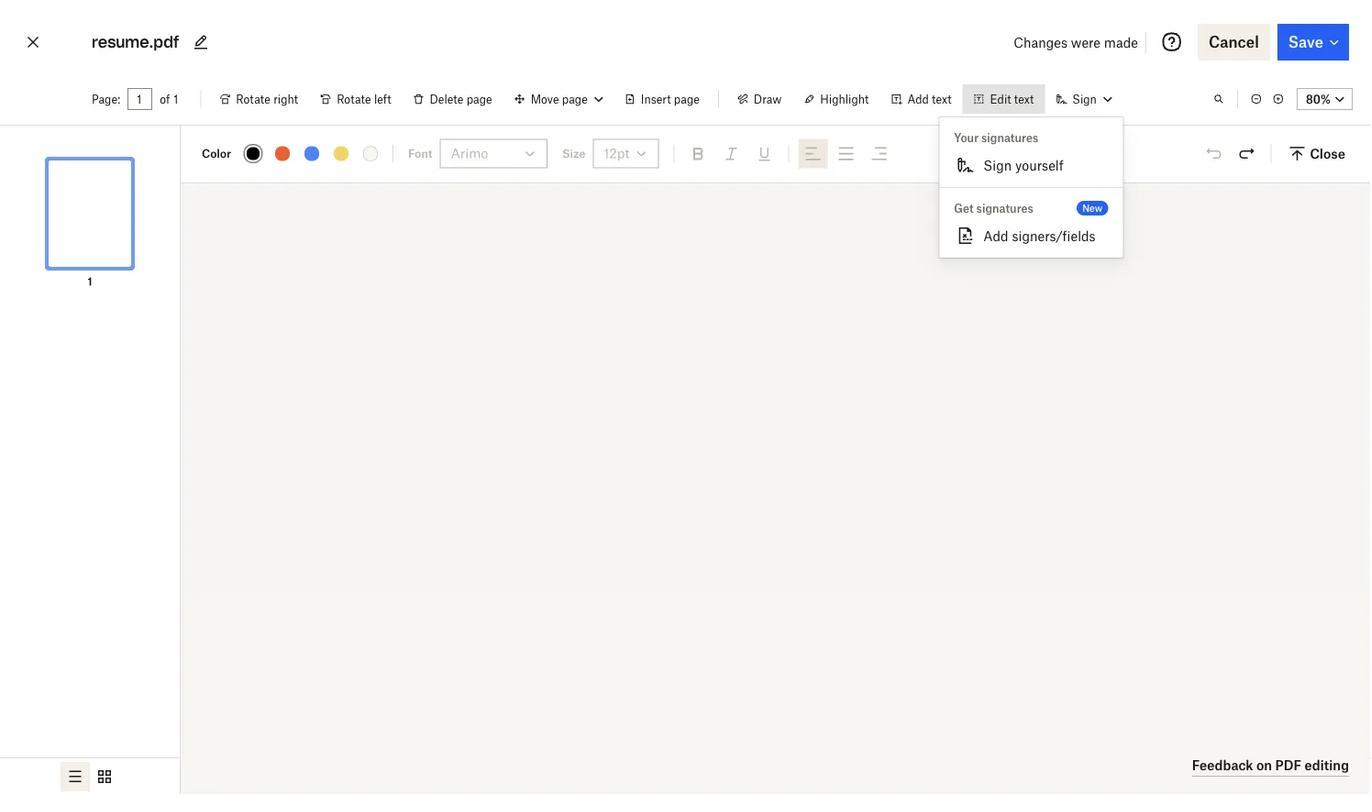 Task type: locate. For each thing, give the bounding box(es) containing it.
add inside button
[[907, 92, 929, 106]]

page for insert page
[[674, 92, 700, 106]]

sign down your signatures
[[983, 157, 1012, 173]]

1 horizontal spatial 1
[[174, 92, 178, 106]]

move page button
[[503, 84, 613, 114]]

move page
[[531, 92, 588, 106]]

delete page button
[[402, 84, 503, 114]]

0 horizontal spatial text
[[932, 92, 952, 106]]

made
[[1104, 34, 1138, 50]]

0 vertical spatial add
[[907, 92, 929, 106]]

redo image
[[1236, 143, 1258, 165]]

80%
[[1306, 92, 1331, 106]]

1 page from the left
[[467, 92, 492, 106]]

signatures for add
[[976, 201, 1033, 215]]

0 vertical spatial signatures
[[981, 131, 1038, 144]]

0 horizontal spatial page
[[467, 92, 492, 106]]

font
[[408, 147, 432, 160]]

page right move
[[562, 92, 588, 106]]

page right delete
[[467, 92, 492, 106]]

signatures
[[981, 131, 1038, 144], [976, 201, 1033, 215]]

rotate left left
[[337, 92, 371, 106]]

0 horizontal spatial sign
[[983, 157, 1012, 173]]

2 rotate from the left
[[337, 92, 371, 106]]

save button
[[1277, 24, 1349, 61]]

changes were made
[[1014, 34, 1138, 50]]

0 horizontal spatial 1
[[88, 275, 92, 288]]

1 horizontal spatial sign
[[1072, 92, 1097, 106]]

add down "get signatures"
[[983, 228, 1009, 243]]

2 text from the left
[[1014, 92, 1034, 106]]

1
[[174, 92, 178, 106], [88, 275, 92, 288]]

1 vertical spatial add
[[983, 228, 1009, 243]]

right
[[273, 92, 298, 106]]

add inside menu item
[[983, 228, 1009, 243]]

sign down were
[[1072, 92, 1097, 106]]

feedback on pdf editing
[[1192, 758, 1349, 773]]

signatures up add signers/fields menu item
[[976, 201, 1033, 215]]

cancel image
[[22, 28, 44, 57]]

1 rotate from the left
[[236, 92, 270, 106]]

option group
[[0, 758, 180, 795]]

text
[[932, 92, 952, 106], [1014, 92, 1034, 106]]

1 horizontal spatial page
[[562, 92, 588, 106]]

page inside "button"
[[467, 92, 492, 106]]

delete page
[[430, 92, 492, 106]]

2 page from the left
[[562, 92, 588, 106]]

3 page from the left
[[674, 92, 700, 106]]

Button to change sidebar grid view to list view radio
[[61, 762, 90, 791]]

add
[[907, 92, 929, 106], [983, 228, 1009, 243]]

close button
[[1279, 139, 1356, 168]]

80% button
[[1297, 88, 1353, 110]]

signatures for sign
[[981, 131, 1038, 144]]

0 horizontal spatial rotate
[[236, 92, 270, 106]]

text for edit text
[[1014, 92, 1034, 106]]

text right edit
[[1014, 92, 1034, 106]]

highlight
[[820, 92, 869, 106]]

draw
[[754, 92, 782, 106]]

rotate inside button
[[337, 92, 371, 106]]

rotate left right at the left of the page
[[236, 92, 270, 106]]

close
[[1310, 146, 1345, 161]]

draw button
[[726, 84, 793, 114]]

new
[[1082, 202, 1103, 214]]

your signatures
[[954, 131, 1038, 144]]

rotate for rotate right
[[236, 92, 270, 106]]

page:
[[92, 92, 120, 106]]

rotate right
[[236, 92, 298, 106]]

Button to change sidebar list view to grid view radio
[[90, 762, 119, 791]]

sign for sign yourself
[[983, 157, 1012, 173]]

1 horizontal spatial add
[[983, 228, 1009, 243]]

2 horizontal spatial page
[[674, 92, 700, 106]]

rotate left button
[[309, 84, 402, 114]]

sign inside dropdown button
[[1072, 92, 1097, 106]]

page inside button
[[674, 92, 700, 106]]

rotate
[[236, 92, 270, 106], [337, 92, 371, 106]]

page right insert
[[674, 92, 700, 106]]

signatures up 'sign yourself'
[[981, 131, 1038, 144]]

sign for sign
[[1072, 92, 1097, 106]]

edit text
[[990, 92, 1034, 106]]

1 vertical spatial signatures
[[976, 201, 1033, 215]]

text left edit
[[932, 92, 952, 106]]

page inside popup button
[[562, 92, 588, 106]]

edit text button
[[963, 84, 1045, 114]]

add right 'highlight'
[[907, 92, 929, 106]]

get signatures
[[954, 201, 1033, 215]]

1 horizontal spatial rotate
[[337, 92, 371, 106]]

sign inside menu item
[[983, 157, 1012, 173]]

1 vertical spatial sign
[[983, 157, 1012, 173]]

1 horizontal spatial text
[[1014, 92, 1034, 106]]

1 text from the left
[[932, 92, 952, 106]]

None number field
[[137, 92, 143, 106]]

your
[[954, 131, 979, 144]]

page
[[467, 92, 492, 106], [562, 92, 588, 106], [674, 92, 700, 106]]

pdf
[[1275, 758, 1301, 773]]

0 horizontal spatial add
[[907, 92, 929, 106]]

signers/fields
[[1012, 228, 1096, 243]]

sign button
[[1045, 84, 1122, 114]]

sign yourself menu item
[[939, 150, 1123, 180]]

rotate inside button
[[236, 92, 270, 106]]

add text
[[907, 92, 952, 106]]

add for add text
[[907, 92, 929, 106]]

sign
[[1072, 92, 1097, 106], [983, 157, 1012, 173]]

edit
[[990, 92, 1011, 106]]

0 vertical spatial sign
[[1072, 92, 1097, 106]]



Task type: describe. For each thing, give the bounding box(es) containing it.
insert page
[[641, 92, 700, 106]]

left
[[374, 92, 391, 106]]

add text button
[[880, 84, 963, 114]]

add signers/fields
[[983, 228, 1096, 243]]

cancel
[[1209, 33, 1259, 51]]

page for delete page
[[467, 92, 492, 106]]

0 vertical spatial 1
[[174, 92, 178, 106]]

changes
[[1014, 34, 1068, 50]]

size
[[562, 147, 585, 160]]

editing
[[1305, 758, 1349, 773]]

delete
[[430, 92, 464, 106]]

resume.pdf
[[92, 33, 179, 51]]

color
[[202, 147, 231, 160]]

rotate left
[[337, 92, 391, 106]]

page 1. selected thumbnail preview. rotated 180 degrees element
[[31, 140, 149, 291]]

of
[[160, 92, 170, 106]]

insert page button
[[613, 84, 711, 114]]

were
[[1071, 34, 1101, 50]]

get
[[954, 201, 974, 215]]

cancel button
[[1198, 24, 1270, 61]]

text for add text
[[932, 92, 952, 106]]

move
[[531, 92, 559, 106]]

add for add signers/fields
[[983, 228, 1009, 243]]

1 vertical spatial 1
[[88, 275, 92, 288]]

feedback
[[1192, 758, 1253, 773]]

save
[[1288, 33, 1323, 51]]

feedback on pdf editing button
[[1192, 755, 1349, 777]]

rotate right button
[[208, 84, 309, 114]]

rotate for rotate left
[[337, 92, 371, 106]]

insert
[[641, 92, 671, 106]]

add signers/fields menu item
[[939, 221, 1123, 250]]

highlight button
[[793, 84, 880, 114]]

page for move page
[[562, 92, 588, 106]]

sign yourself
[[983, 157, 1064, 173]]

of 1
[[160, 92, 178, 106]]

on
[[1256, 758, 1272, 773]]

yourself
[[1015, 157, 1064, 173]]



Task type: vqa. For each thing, say whether or not it's contained in the screenshot.
to to the middle
no



